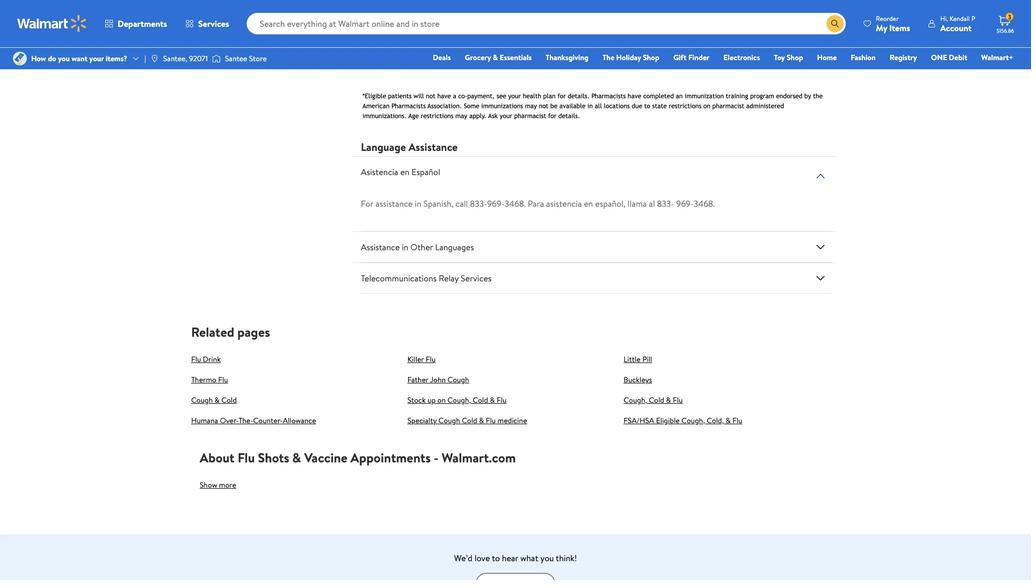 Task type: locate. For each thing, give the bounding box(es) containing it.
assistance in other languages
[[361, 241, 474, 253]]

2-day shipping up grocery
[[444, 14, 484, 23]]

language assistance
[[361, 139, 458, 154]]

do
[[48, 53, 56, 64]]

fashion
[[851, 52, 876, 63]]

2-day shipping up the finder
[[679, 5, 719, 14]]

0 horizontal spatial services
[[198, 18, 229, 30]]

flu
[[191, 354, 201, 365], [426, 354, 436, 365], [218, 374, 228, 385], [497, 395, 507, 405], [673, 395, 683, 405], [486, 415, 496, 426], [733, 415, 743, 426], [238, 449, 255, 467]]

3468. right al
[[694, 198, 715, 210]]

services up 92071
[[198, 18, 229, 30]]

& right 'shots'
[[292, 449, 301, 467]]

2- up deals link
[[444, 14, 450, 23]]

1 horizontal spatial shop
[[787, 52, 803, 63]]

969- right "call"
[[487, 198, 505, 210]]

2 969- from the left
[[677, 198, 694, 210]]

cold
[[221, 395, 237, 405], [473, 395, 488, 405], [649, 395, 664, 405], [462, 415, 477, 426]]

to
[[492, 552, 500, 564]]

1 vertical spatial in
[[402, 241, 409, 253]]

833- right "call"
[[470, 198, 487, 210]]

2-
[[679, 5, 685, 14], [757, 5, 763, 14], [444, 14, 450, 23]]

2 shop from the left
[[787, 52, 803, 63]]

cold down stock up on cough, cold & flu on the left of page
[[462, 415, 477, 426]]

2 3468. from the left
[[694, 198, 715, 210]]

0 vertical spatial services
[[198, 18, 229, 30]]

debit
[[949, 52, 968, 63]]

cough, down buckleys on the right bottom of page
[[624, 395, 647, 405]]

0 vertical spatial in
[[415, 198, 421, 210]]

we'd love to hear what you think!
[[454, 552, 577, 564]]

0 horizontal spatial in
[[402, 241, 409, 253]]

 image right 92071
[[212, 53, 221, 64]]

assistance
[[376, 198, 413, 210]]

day
[[685, 5, 694, 14], [763, 5, 773, 14], [374, 14, 384, 23], [450, 14, 459, 23]]

2- up gift
[[679, 5, 685, 14]]

finder
[[689, 52, 710, 63]]

toy shop
[[774, 52, 803, 63]]

1 horizontal spatial pickup
[[601, 5, 619, 14]]

assistance up español
[[409, 139, 458, 154]]

call
[[456, 198, 468, 210]]

& right cold, at the right bottom of page
[[726, 415, 731, 426]]

 image
[[13, 52, 27, 66]]

you right do at the left of page
[[58, 53, 70, 64]]

shop right the toy in the top of the page
[[787, 52, 803, 63]]

shots
[[258, 449, 289, 467]]

1 vertical spatial cough
[[191, 395, 213, 405]]

in
[[415, 198, 421, 210], [402, 241, 409, 253]]

flu right thermo
[[218, 374, 228, 385]]

cough right john
[[448, 374, 469, 385]]

vaccine
[[304, 449, 348, 467]]

2-day shipping up the toy in the top of the page
[[757, 5, 797, 14]]

1 3468. from the left
[[505, 198, 526, 210]]

cough down on
[[439, 415, 460, 426]]

1 horizontal spatial cough,
[[624, 395, 647, 405]]

pickup
[[522, 5, 541, 14], [601, 5, 619, 14]]

cough, cold & flu
[[624, 395, 683, 405]]

833- right al
[[657, 198, 674, 210]]

search icon image
[[831, 19, 840, 28]]

want
[[72, 53, 88, 64]]

2 horizontal spatial 2-
[[757, 5, 763, 14]]

1 vertical spatial en
[[584, 198, 593, 210]]

en
[[400, 166, 410, 178], [584, 198, 593, 210]]

1 horizontal spatial  image
[[212, 53, 221, 64]]

shop
[[643, 52, 660, 63], [787, 52, 803, 63]]

assistance in other languages image
[[814, 241, 827, 254]]

killer flu link
[[408, 354, 436, 365]]

account
[[941, 22, 972, 34]]

show more button
[[200, 477, 236, 494]]

833-
[[470, 198, 487, 210], [657, 198, 674, 210]]

0 horizontal spatial 3468.
[[505, 198, 526, 210]]

deals link
[[428, 52, 456, 63]]

pickup up the
[[601, 5, 619, 14]]

shop right holiday
[[643, 52, 660, 63]]

father john cough
[[408, 374, 469, 385]]

buckleys
[[624, 374, 652, 385]]

0 horizontal spatial 2-day shipping
[[444, 14, 484, 23]]

0 horizontal spatial delivery
[[547, 5, 570, 14]]

1 horizontal spatial 833-
[[657, 198, 674, 210]]

your
[[89, 53, 104, 64]]

shipping up the finder
[[696, 5, 719, 14]]

0 vertical spatial assistance
[[409, 139, 458, 154]]

the
[[603, 52, 615, 63]]

0 horizontal spatial 969-
[[487, 198, 505, 210]]

grocery
[[465, 52, 491, 63]]

for assistance in spanish, call 833-969-3468. para asistencia en español, llama al 833- 969-3468.
[[361, 198, 715, 210]]

1 shop from the left
[[643, 52, 660, 63]]

0 horizontal spatial shop
[[643, 52, 660, 63]]

0 horizontal spatial 833-
[[470, 198, 487, 210]]

how
[[31, 53, 46, 64]]

essentials
[[500, 52, 532, 63]]

more
[[219, 480, 236, 490]]

1 horizontal spatial delivery
[[626, 5, 649, 14]]

fsa/hsa
[[624, 415, 654, 426]]

1 horizontal spatial you
[[541, 552, 554, 564]]

walmart+
[[982, 52, 1014, 63]]

-
[[434, 449, 439, 467]]

registry
[[890, 52, 917, 63]]

pickup up essentials
[[522, 5, 541, 14]]

shipping right '3+'
[[385, 14, 408, 23]]

0 horizontal spatial en
[[400, 166, 410, 178]]

cough, left cold, at the right bottom of page
[[682, 415, 705, 426]]

about
[[200, 449, 235, 467]]

delivery up thanksgiving
[[547, 5, 570, 14]]

cough & cold
[[191, 395, 237, 405]]

services inside popup button
[[198, 18, 229, 30]]

3468. left the para
[[505, 198, 526, 210]]

assistance up telecommunications at left
[[361, 241, 400, 253]]

1 969- from the left
[[487, 198, 505, 210]]

& left medicine
[[479, 415, 484, 426]]

fashion link
[[846, 52, 881, 63]]

shipping up the "toy shop"
[[774, 5, 797, 14]]

services right relay
[[461, 272, 492, 284]]

store
[[249, 53, 267, 64]]

show
[[200, 480, 217, 490]]

in left other
[[402, 241, 409, 253]]

one debit link
[[927, 52, 972, 63]]

you
[[58, 53, 70, 64], [541, 552, 554, 564]]

1 horizontal spatial in
[[415, 198, 421, 210]]

cold up "eligible"
[[649, 395, 664, 405]]

john
[[430, 374, 446, 385]]

2- up "electronics"
[[757, 5, 763, 14]]

you right what
[[541, 552, 554, 564]]

p
[[972, 14, 976, 23]]

0 horizontal spatial you
[[58, 53, 70, 64]]

español,
[[595, 198, 626, 210]]

in left spanish,
[[415, 198, 421, 210]]

grocery & essentials link
[[460, 52, 537, 63]]

electronics link
[[719, 52, 765, 63]]

cough, right on
[[448, 395, 471, 405]]

& up "eligible"
[[666, 395, 671, 405]]

0 horizontal spatial  image
[[150, 54, 159, 63]]

1 horizontal spatial 969-
[[677, 198, 694, 210]]

hear
[[502, 552, 518, 564]]

0 horizontal spatial assistance
[[361, 241, 400, 253]]

& down thermo flu 'link'
[[215, 395, 220, 405]]

2 pickup from the left
[[601, 5, 619, 14]]

cold up specialty cough cold & flu medicine
[[473, 395, 488, 405]]

1 horizontal spatial 3468.
[[694, 198, 715, 210]]

services
[[198, 18, 229, 30], [461, 272, 492, 284]]

delivery up the holiday shop link
[[626, 5, 649, 14]]

asistencia
[[361, 166, 398, 178]]

cough down thermo
[[191, 395, 213, 405]]

flu drink link
[[191, 354, 221, 365]]

specialty cough cold & flu medicine
[[408, 415, 527, 426]]

969- right al
[[677, 198, 694, 210]]

home link
[[813, 52, 842, 63]]

shipping
[[696, 5, 719, 14], [774, 5, 797, 14], [385, 14, 408, 23], [461, 14, 484, 23]]

1 horizontal spatial services
[[461, 272, 492, 284]]

asistencia en español image
[[814, 170, 827, 183]]

cold up over-
[[221, 395, 237, 405]]

little pill
[[624, 354, 652, 365]]

gift finder link
[[669, 52, 715, 63]]

father
[[408, 374, 429, 385]]

0 horizontal spatial pickup
[[522, 5, 541, 14]]

1 horizontal spatial assistance
[[409, 139, 458, 154]]

little
[[624, 354, 641, 365]]

 image
[[212, 53, 221, 64], [150, 54, 159, 63]]

en left español
[[400, 166, 410, 178]]

show more
[[200, 480, 236, 490]]

1 833- from the left
[[470, 198, 487, 210]]

walmart.com
[[442, 449, 516, 467]]

3468.
[[505, 198, 526, 210], [694, 198, 715, 210]]

 image right |
[[150, 54, 159, 63]]

en left the español,
[[584, 198, 593, 210]]



Task type: describe. For each thing, give the bounding box(es) containing it.
thermo flu link
[[191, 374, 228, 385]]

services button
[[176, 11, 238, 37]]

flu up medicine
[[497, 395, 507, 405]]

eligible
[[656, 415, 680, 426]]

0 vertical spatial en
[[400, 166, 410, 178]]

flu left medicine
[[486, 415, 496, 426]]

humana over-the-counter-allowance
[[191, 415, 316, 426]]

related pages
[[191, 323, 270, 341]]

$156.86
[[997, 27, 1014, 34]]

92071
[[189, 53, 208, 64]]

1 horizontal spatial en
[[584, 198, 593, 210]]

day right '3+'
[[374, 14, 384, 23]]

the-
[[239, 415, 253, 426]]

telecommunications
[[361, 272, 437, 284]]

2 833- from the left
[[657, 198, 674, 210]]

1 vertical spatial services
[[461, 272, 492, 284]]

registry link
[[885, 52, 922, 63]]

llama
[[628, 198, 647, 210]]

humana over-the-counter-allowance link
[[191, 415, 316, 426]]

 image for santee store
[[212, 53, 221, 64]]

1 horizontal spatial 2-
[[679, 5, 685, 14]]

deals
[[433, 52, 451, 63]]

santee
[[225, 53, 247, 64]]

grocery & essentials
[[465, 52, 532, 63]]

thermo flu
[[191, 374, 228, 385]]

departments button
[[96, 11, 176, 37]]

gift
[[674, 52, 687, 63]]

departments
[[118, 18, 167, 30]]

thanksgiving
[[546, 52, 589, 63]]

cough & cold link
[[191, 395, 237, 405]]

the holiday shop
[[603, 52, 660, 63]]

one debit
[[931, 52, 968, 63]]

0 vertical spatial cough
[[448, 374, 469, 385]]

2 vertical spatial cough
[[439, 415, 460, 426]]

items
[[890, 22, 911, 34]]

flu left 'shots'
[[238, 449, 255, 467]]

santee,
[[163, 53, 187, 64]]

humana
[[191, 415, 218, 426]]

the holiday shop link
[[598, 52, 664, 63]]

toy
[[774, 52, 785, 63]]

flu right killer
[[426, 354, 436, 365]]

fsa/hsa eligible cough, cold, & flu link
[[624, 415, 743, 426]]

2 horizontal spatial cough,
[[682, 415, 705, 426]]

home
[[817, 52, 837, 63]]

0 vertical spatial you
[[58, 53, 70, 64]]

pill
[[643, 354, 652, 365]]

Search search field
[[247, 13, 846, 34]]

father john cough link
[[408, 374, 469, 385]]

1 horizontal spatial 2-day shipping
[[679, 5, 719, 14]]

& right grocery
[[493, 52, 498, 63]]

Walmart Site-Wide search field
[[247, 13, 846, 34]]

santee store
[[225, 53, 267, 64]]

para
[[528, 198, 544, 210]]

1 vertical spatial assistance
[[361, 241, 400, 253]]

relay
[[439, 272, 459, 284]]

other
[[411, 241, 433, 253]]

shipping up grocery
[[461, 14, 484, 23]]

medicine
[[498, 415, 527, 426]]

al
[[649, 198, 655, 210]]

flu right cold, at the right bottom of page
[[733, 415, 743, 426]]

buckleys link
[[624, 374, 652, 385]]

hi, kendall p account
[[941, 14, 976, 34]]

2 horizontal spatial 2-day shipping
[[757, 5, 797, 14]]

my
[[876, 22, 888, 34]]

allowance
[[283, 415, 316, 426]]

toy shop link
[[769, 52, 808, 63]]

day up deals link
[[450, 14, 459, 23]]

up
[[428, 395, 436, 405]]

0 horizontal spatial cough,
[[448, 395, 471, 405]]

we'd
[[454, 552, 473, 564]]

cold,
[[707, 415, 724, 426]]

little pill link
[[624, 354, 652, 365]]

day up 'toy shop' link
[[763, 5, 773, 14]]

flu up 'fsa/hsa eligible cough, cold, & flu'
[[673, 395, 683, 405]]

1 vertical spatial you
[[541, 552, 554, 564]]

|
[[145, 53, 146, 64]]

think!
[[556, 552, 577, 564]]

walmart image
[[17, 15, 87, 32]]

drink
[[203, 354, 221, 365]]

stock up on cough, cold & flu
[[408, 395, 507, 405]]

2 delivery from the left
[[626, 5, 649, 14]]

stock
[[408, 395, 426, 405]]

santee, 92071
[[163, 53, 208, 64]]

hi,
[[941, 14, 948, 23]]

language
[[361, 139, 406, 154]]

specialty
[[408, 415, 437, 426]]

español
[[412, 166, 440, 178]]

appointments
[[351, 449, 431, 467]]

asistencia en español
[[361, 166, 440, 178]]

one
[[931, 52, 947, 63]]

3+
[[365, 14, 373, 23]]

thermo
[[191, 374, 216, 385]]

3+ day shipping
[[365, 14, 408, 23]]

1 pickup from the left
[[522, 5, 541, 14]]

items?
[[106, 53, 127, 64]]

& up specialty cough cold & flu medicine
[[490, 395, 495, 405]]

telecommunications relay services
[[361, 272, 492, 284]]

about flu shots & vaccine appointments - walmart.com
[[200, 449, 516, 467]]

reorder
[[876, 14, 899, 23]]

telecommunications relay services image
[[814, 272, 827, 285]]

day up gift finder link
[[685, 5, 694, 14]]

pages
[[237, 323, 270, 341]]

kendall
[[950, 14, 970, 23]]

on
[[438, 395, 446, 405]]

flu left drink
[[191, 354, 201, 365]]

counter-
[[253, 415, 283, 426]]

0 horizontal spatial 2-
[[444, 14, 450, 23]]

1 delivery from the left
[[547, 5, 570, 14]]

 image for santee, 92071
[[150, 54, 159, 63]]



Task type: vqa. For each thing, say whether or not it's contained in the screenshot.
Up on the bottom left of page
yes



